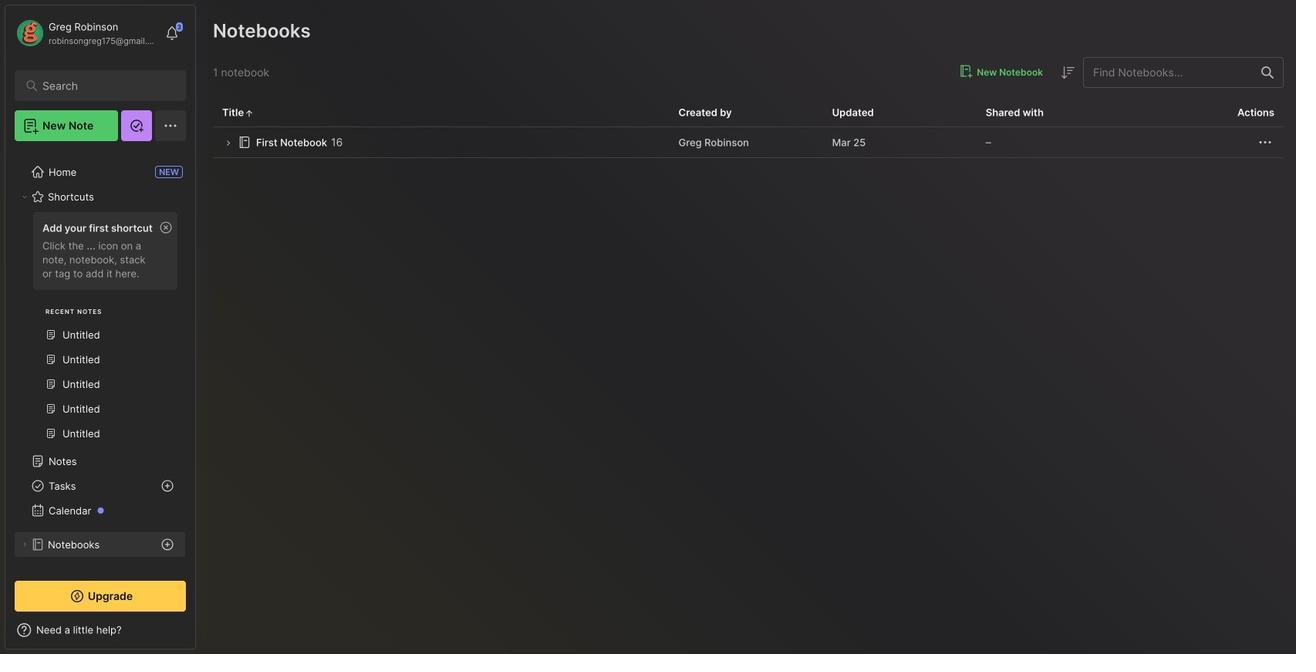 Task type: describe. For each thing, give the bounding box(es) containing it.
main element
[[0, 0, 201, 654]]

WHAT'S NEW field
[[5, 618, 195, 643]]

sort options image
[[1059, 63, 1077, 82]]

expand notebooks image
[[20, 540, 29, 549]]

click to collapse image
[[195, 626, 206, 644]]

tree inside the main element
[[5, 150, 195, 640]]

Sort field
[[1059, 63, 1077, 82]]



Task type: locate. For each thing, give the bounding box(es) containing it.
Search text field
[[42, 79, 166, 93]]

group
[[15, 208, 185, 455]]

group inside tree
[[15, 208, 185, 455]]

Account field
[[15, 18, 157, 49]]

row
[[213, 127, 1284, 158]]

none search field inside the main element
[[42, 76, 166, 95]]

tree
[[5, 150, 195, 640]]

Find Notebooks… text field
[[1084, 60, 1252, 85]]

None search field
[[42, 76, 166, 95]]

more actions image
[[1256, 133, 1275, 152]]

More actions field
[[1256, 133, 1275, 152]]

arrow image
[[222, 137, 234, 149]]



Task type: vqa. For each thing, say whether or not it's contained in the screenshot.
tree in the Main 'element'
yes



